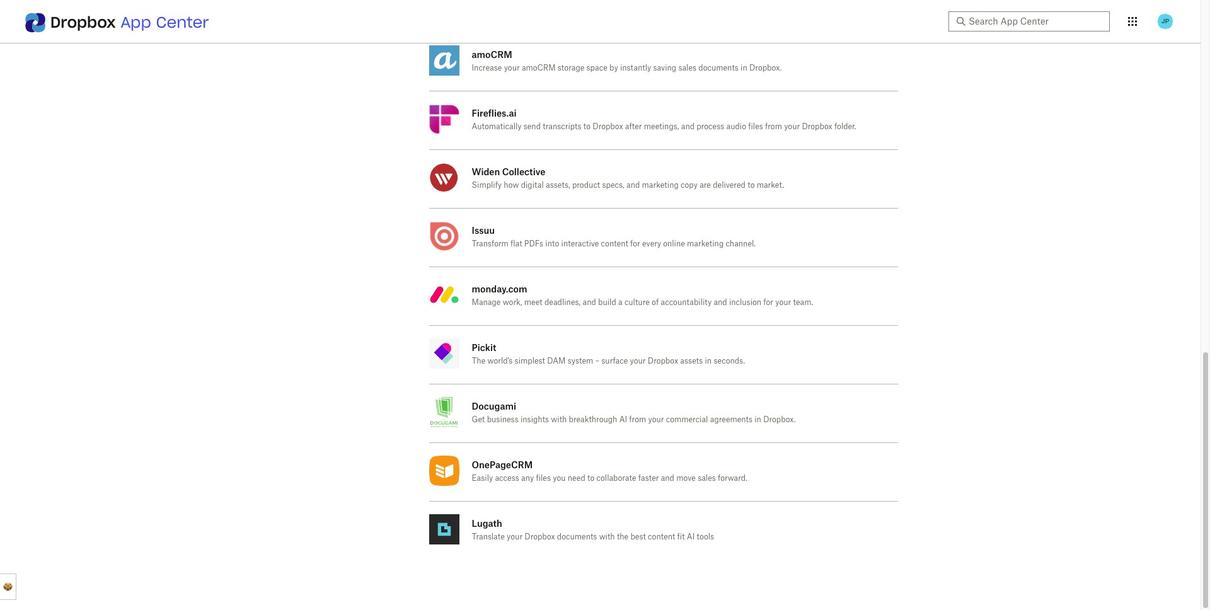 Task type: locate. For each thing, give the bounding box(es) containing it.
documents
[[699, 64, 739, 72], [557, 533, 597, 541]]

0 vertical spatial sales
[[679, 64, 697, 72]]

1 horizontal spatial documents
[[699, 64, 739, 72]]

1 horizontal spatial amocrm
[[522, 64, 556, 72]]

dropbox left assets in the bottom right of the page
[[648, 358, 679, 365]]

files
[[749, 123, 763, 131], [536, 475, 551, 482]]

1 horizontal spatial with
[[599, 533, 615, 541]]

files right the any
[[536, 475, 551, 482]]

for inside monday.com manage work, meet deadlines, and build a culture of accountability and inclusion for your team.
[[764, 299, 774, 306]]

and left move
[[661, 475, 675, 482]]

1 vertical spatial content
[[648, 533, 676, 541]]

1 vertical spatial in
[[705, 358, 712, 365]]

interactive
[[562, 240, 599, 248]]

1 vertical spatial for
[[764, 299, 774, 306]]

0 horizontal spatial amocrm
[[472, 49, 512, 60]]

with
[[551, 416, 567, 424], [599, 533, 615, 541]]

amocrm increase your amocrm storage space by instantly saving sales documents in dropbox.
[[472, 49, 782, 72]]

content inside "issuu transform flat pdfs into interactive content for every online marketing channel."
[[601, 240, 629, 248]]

1 horizontal spatial sales
[[698, 475, 716, 482]]

1 vertical spatial from
[[630, 416, 646, 424]]

0 horizontal spatial sales
[[679, 64, 697, 72]]

dropbox
[[50, 13, 116, 32], [593, 123, 623, 131], [802, 123, 833, 131], [648, 358, 679, 365], [525, 533, 555, 541]]

documents right saving
[[699, 64, 739, 72]]

1 vertical spatial ai
[[687, 533, 695, 541]]

and right specs,
[[627, 182, 640, 189]]

0 vertical spatial content
[[601, 240, 629, 248]]

marketing
[[642, 182, 679, 189], [687, 240, 724, 248]]

widen
[[472, 166, 500, 177]]

amocrm left 'storage'
[[522, 64, 556, 72]]

product
[[573, 182, 600, 189]]

monday.com
[[472, 284, 527, 294]]

your right surface on the bottom
[[630, 358, 646, 365]]

space
[[587, 64, 608, 72]]

your inside the fireflies.ai automatically send transcripts to dropbox after meetings, and process audio files from your dropbox folder.
[[785, 123, 800, 131]]

in inside the docugami get business insights with breakthrough ai from your commercial agreements in dropbox.
[[755, 416, 762, 424]]

to inside onepagecrm easily access any files you need to collaborate faster and move sales forward.
[[588, 475, 595, 482]]

marketing inside "issuu transform flat pdfs into interactive content for every online marketing channel."
[[687, 240, 724, 248]]

sales right saving
[[679, 64, 697, 72]]

0 vertical spatial to
[[584, 123, 591, 131]]

move
[[677, 475, 696, 482]]

0 horizontal spatial with
[[551, 416, 567, 424]]

issuu transform flat pdfs into interactive content for every online marketing channel.
[[472, 225, 756, 248]]

0 horizontal spatial files
[[536, 475, 551, 482]]

documents inside lugath translate your dropbox documents with the best content fit ai tools
[[557, 533, 597, 541]]

and
[[682, 123, 695, 131], [627, 182, 640, 189], [583, 299, 596, 306], [714, 299, 727, 306], [661, 475, 675, 482]]

1 vertical spatial sales
[[698, 475, 716, 482]]

content inside lugath translate your dropbox documents with the best content fit ai tools
[[648, 533, 676, 541]]

1 horizontal spatial for
[[764, 299, 774, 306]]

every
[[643, 240, 661, 248]]

from right breakthrough
[[630, 416, 646, 424]]

amocrm
[[472, 49, 512, 60], [522, 64, 556, 72]]

2 vertical spatial to
[[588, 475, 595, 482]]

0 vertical spatial with
[[551, 416, 567, 424]]

content left fit at the right of page
[[648, 533, 676, 541]]

0 horizontal spatial in
[[705, 358, 712, 365]]

get
[[472, 416, 485, 424]]

0 vertical spatial from
[[766, 123, 783, 131]]

dropbox inside lugath translate your dropbox documents with the best content fit ai tools
[[525, 533, 555, 541]]

deadlines,
[[545, 299, 581, 306]]

with right the insights
[[551, 416, 567, 424]]

–
[[596, 358, 600, 365]]

ai
[[620, 416, 627, 424], [687, 533, 695, 541]]

your
[[504, 64, 520, 72], [785, 123, 800, 131], [776, 299, 792, 306], [630, 358, 646, 365], [649, 416, 664, 424], [507, 533, 523, 541]]

content right interactive
[[601, 240, 629, 248]]

pickit the world's simplest dam system – surface your dropbox assets in seconds.
[[472, 342, 745, 365]]

dropbox right translate
[[525, 533, 555, 541]]

insights
[[521, 416, 549, 424]]

to
[[584, 123, 591, 131], [748, 182, 755, 189], [588, 475, 595, 482]]

a
[[619, 299, 623, 306]]

your inside monday.com manage work, meet deadlines, and build a culture of accountability and inclusion for your team.
[[776, 299, 792, 306]]

0 vertical spatial marketing
[[642, 182, 679, 189]]

1 horizontal spatial files
[[749, 123, 763, 131]]

jp button
[[1156, 11, 1176, 32]]

copy
[[681, 182, 698, 189]]

dropbox app center
[[50, 13, 209, 32]]

team.
[[794, 299, 814, 306]]

1 vertical spatial documents
[[557, 533, 597, 541]]

1 horizontal spatial marketing
[[687, 240, 724, 248]]

forward.
[[718, 475, 748, 482]]

dropbox. inside the docugami get business insights with breakthrough ai from your commercial agreements in dropbox.
[[764, 416, 796, 424]]

from inside the docugami get business insights with breakthrough ai from your commercial agreements in dropbox.
[[630, 416, 646, 424]]

0 vertical spatial files
[[749, 123, 763, 131]]

dropbox. for amocrm
[[750, 64, 782, 72]]

marketing right 'online'
[[687, 240, 724, 248]]

fireflies.ai automatically send transcripts to dropbox after meetings, and process audio files from your dropbox folder.
[[472, 108, 857, 131]]

1 vertical spatial with
[[599, 533, 615, 541]]

1 vertical spatial marketing
[[687, 240, 724, 248]]

to right transcripts
[[584, 123, 591, 131]]

after
[[625, 123, 642, 131]]

ai inside lugath translate your dropbox documents with the best content fit ai tools
[[687, 533, 695, 541]]

0 vertical spatial amocrm
[[472, 49, 512, 60]]

0 horizontal spatial ai
[[620, 416, 627, 424]]

for left every
[[631, 240, 641, 248]]

manage
[[472, 299, 501, 306]]

0 horizontal spatial documents
[[557, 533, 597, 541]]

documents inside amocrm increase your amocrm storage space by instantly saving sales documents in dropbox.
[[699, 64, 739, 72]]

instantly
[[620, 64, 652, 72]]

with inside lugath translate your dropbox documents with the best content fit ai tools
[[599, 533, 615, 541]]

from right audio
[[766, 123, 783, 131]]

0 vertical spatial for
[[631, 240, 641, 248]]

your left the team.
[[776, 299, 792, 306]]

dropbox. inside amocrm increase your amocrm storage space by instantly saving sales documents in dropbox.
[[750, 64, 782, 72]]

dropbox. for docugami
[[764, 416, 796, 424]]

for
[[631, 240, 641, 248], [764, 299, 774, 306]]

faster
[[639, 475, 659, 482]]

0 horizontal spatial from
[[630, 416, 646, 424]]

2 vertical spatial in
[[755, 416, 762, 424]]

dropbox.
[[750, 64, 782, 72], [764, 416, 796, 424]]

in
[[741, 64, 748, 72], [705, 358, 712, 365], [755, 416, 762, 424]]

flat
[[511, 240, 522, 248]]

1 vertical spatial files
[[536, 475, 551, 482]]

your left folder.
[[785, 123, 800, 131]]

simplest
[[515, 358, 545, 365]]

docugami
[[472, 401, 516, 412]]

collective
[[502, 166, 546, 177]]

delivered
[[713, 182, 746, 189]]

are
[[700, 182, 711, 189]]

for right inclusion
[[764, 299, 774, 306]]

in up audio
[[741, 64, 748, 72]]

audio
[[727, 123, 747, 131]]

0 vertical spatial ai
[[620, 416, 627, 424]]

sales right move
[[698, 475, 716, 482]]

automatically
[[472, 123, 522, 131]]

ai right fit at the right of page
[[687, 533, 695, 541]]

and inside the fireflies.ai automatically send transcripts to dropbox after meetings, and process audio files from your dropbox folder.
[[682, 123, 695, 131]]

files right audio
[[749, 123, 763, 131]]

with left the
[[599, 533, 615, 541]]

your left the commercial
[[649, 416, 664, 424]]

marketing left "copy"
[[642, 182, 679, 189]]

in right assets in the bottom right of the page
[[705, 358, 712, 365]]

to left market.
[[748, 182, 755, 189]]

transform
[[472, 240, 509, 248]]

Search App Center text field
[[969, 15, 1103, 28]]

your inside the docugami get business insights with breakthrough ai from your commercial agreements in dropbox.
[[649, 416, 664, 424]]

0 vertical spatial dropbox.
[[750, 64, 782, 72]]

easily
[[472, 475, 493, 482]]

1 horizontal spatial content
[[648, 533, 676, 541]]

ai right breakthrough
[[620, 416, 627, 424]]

1 horizontal spatial in
[[741, 64, 748, 72]]

your inside lugath translate your dropbox documents with the best content fit ai tools
[[507, 533, 523, 541]]

files inside the fireflies.ai automatically send transcripts to dropbox after meetings, and process audio files from your dropbox folder.
[[749, 123, 763, 131]]

2 horizontal spatial in
[[755, 416, 762, 424]]

your right increase
[[504, 64, 520, 72]]

to right need
[[588, 475, 595, 482]]

and left process
[[682, 123, 695, 131]]

meetings,
[[644, 123, 679, 131]]

0 vertical spatial in
[[741, 64, 748, 72]]

your right translate
[[507, 533, 523, 541]]

in inside amocrm increase your amocrm storage space by instantly saving sales documents in dropbox.
[[741, 64, 748, 72]]

0 vertical spatial documents
[[699, 64, 739, 72]]

ai inside the docugami get business insights with breakthrough ai from your commercial agreements in dropbox.
[[620, 416, 627, 424]]

amocrm up increase
[[472, 49, 512, 60]]

1 horizontal spatial from
[[766, 123, 783, 131]]

dropbox left app
[[50, 13, 116, 32]]

by
[[610, 64, 618, 72]]

to inside the fireflies.ai automatically send transcripts to dropbox after meetings, and process audio files from your dropbox folder.
[[584, 123, 591, 131]]

in inside "pickit the world's simplest dam system – surface your dropbox assets in seconds."
[[705, 358, 712, 365]]

from
[[766, 123, 783, 131], [630, 416, 646, 424]]

documents left the
[[557, 533, 597, 541]]

0 horizontal spatial marketing
[[642, 182, 679, 189]]

in right agreements
[[755, 416, 762, 424]]

need
[[568, 475, 586, 482]]

1 vertical spatial dropbox.
[[764, 416, 796, 424]]

1 horizontal spatial ai
[[687, 533, 695, 541]]

1 vertical spatial to
[[748, 182, 755, 189]]

into
[[546, 240, 560, 248]]

0 horizontal spatial content
[[601, 240, 629, 248]]

0 horizontal spatial for
[[631, 240, 641, 248]]

world's
[[488, 358, 513, 365]]

meet
[[525, 299, 543, 306]]

increase
[[472, 64, 502, 72]]

saving
[[654, 64, 677, 72]]



Task type: describe. For each thing, give the bounding box(es) containing it.
market.
[[757, 182, 785, 189]]

1 vertical spatial amocrm
[[522, 64, 556, 72]]

assets
[[681, 358, 703, 365]]

fit
[[678, 533, 685, 541]]

lugath translate your dropbox documents with the best content fit ai tools
[[472, 518, 715, 541]]

breakthrough
[[569, 416, 618, 424]]

dropbox inside "pickit the world's simplest dam system – surface your dropbox assets in seconds."
[[648, 358, 679, 365]]

the
[[617, 533, 629, 541]]

app
[[121, 13, 151, 32]]

with inside the docugami get business insights with breakthrough ai from your commercial agreements in dropbox.
[[551, 416, 567, 424]]

lugath
[[472, 518, 502, 529]]

process
[[697, 123, 725, 131]]

dam
[[547, 358, 566, 365]]

best
[[631, 533, 646, 541]]

seconds.
[[714, 358, 745, 365]]

pdfs
[[525, 240, 544, 248]]

in for docugami
[[755, 416, 762, 424]]

widen collective simplify how digital assets, product specs, and marketing copy are delivered to market.
[[472, 166, 785, 189]]

folder.
[[835, 123, 857, 131]]

how
[[504, 182, 519, 189]]

access
[[495, 475, 519, 482]]

of
[[652, 299, 659, 306]]

from inside the fireflies.ai automatically send transcripts to dropbox after meetings, and process audio files from your dropbox folder.
[[766, 123, 783, 131]]

files inside onepagecrm easily access any files you need to collaborate faster and move sales forward.
[[536, 475, 551, 482]]

issuu
[[472, 225, 495, 236]]

transcripts
[[543, 123, 582, 131]]

you
[[553, 475, 566, 482]]

the
[[472, 358, 486, 365]]

surface
[[602, 358, 628, 365]]

specs,
[[602, 182, 625, 189]]

any
[[522, 475, 534, 482]]

build
[[598, 299, 617, 306]]

dropbox left folder.
[[802, 123, 833, 131]]

docugami get business insights with breakthrough ai from your commercial agreements in dropbox.
[[472, 401, 796, 424]]

and left inclusion
[[714, 299, 727, 306]]

send
[[524, 123, 541, 131]]

dropbox left after
[[593, 123, 623, 131]]

your inside "pickit the world's simplest dam system – surface your dropbox assets in seconds."
[[630, 358, 646, 365]]

in for pickit
[[705, 358, 712, 365]]

center
[[156, 13, 209, 32]]

your inside amocrm increase your amocrm storage space by instantly saving sales documents in dropbox.
[[504, 64, 520, 72]]

channel.
[[726, 240, 756, 248]]

and inside widen collective simplify how digital assets, product specs, and marketing copy are delivered to market.
[[627, 182, 640, 189]]

for inside "issuu transform flat pdfs into interactive content for every online marketing channel."
[[631, 240, 641, 248]]

inclusion
[[730, 299, 762, 306]]

onepagecrm easily access any files you need to collaborate faster and move sales forward.
[[472, 460, 748, 482]]

business
[[487, 416, 519, 424]]

jp
[[1162, 17, 1170, 25]]

and left build
[[583, 299, 596, 306]]

accountability
[[661, 299, 712, 306]]

to inside widen collective simplify how digital assets, product specs, and marketing copy are delivered to market.
[[748, 182, 755, 189]]

culture
[[625, 299, 650, 306]]

marketing inside widen collective simplify how digital assets, product specs, and marketing copy are delivered to market.
[[642, 182, 679, 189]]

commercial
[[666, 416, 708, 424]]

system
[[568, 358, 594, 365]]

sales inside onepagecrm easily access any files you need to collaborate faster and move sales forward.
[[698, 475, 716, 482]]

assets,
[[546, 182, 570, 189]]

tools
[[697, 533, 715, 541]]

simplify
[[472, 182, 502, 189]]

monday.com manage work, meet deadlines, and build a culture of accountability and inclusion for your team.
[[472, 284, 814, 306]]

and inside onepagecrm easily access any files you need to collaborate faster and move sales forward.
[[661, 475, 675, 482]]

storage
[[558, 64, 585, 72]]

sales inside amocrm increase your amocrm storage space by instantly saving sales documents in dropbox.
[[679, 64, 697, 72]]

translate
[[472, 533, 505, 541]]

onepagecrm
[[472, 460, 533, 470]]

digital
[[521, 182, 544, 189]]

fireflies.ai
[[472, 108, 517, 119]]

collaborate
[[597, 475, 637, 482]]

online
[[663, 240, 685, 248]]

work,
[[503, 299, 522, 306]]

agreements
[[710, 416, 753, 424]]

pickit
[[472, 342, 497, 353]]

in for amocrm
[[741, 64, 748, 72]]



Task type: vqa. For each thing, say whether or not it's contained in the screenshot.
the right the with
yes



